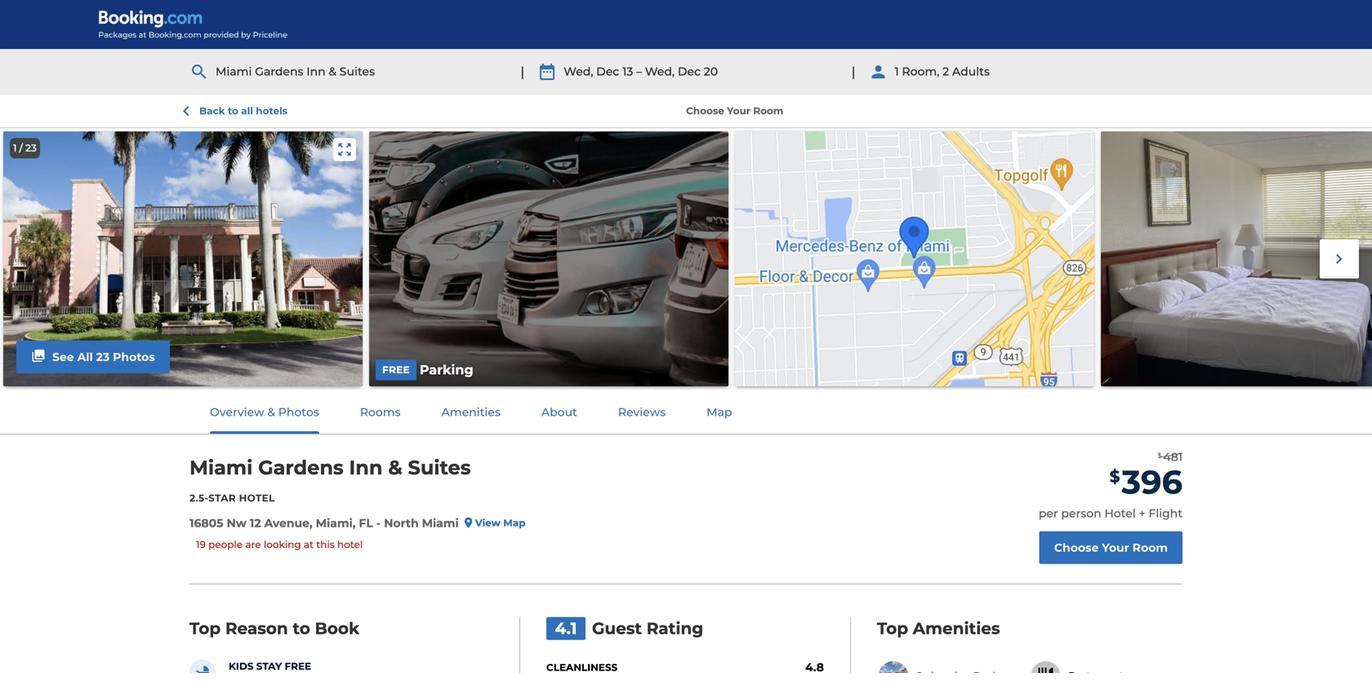 Task type: describe. For each thing, give the bounding box(es) containing it.
1 horizontal spatial photos
[[278, 405, 319, 419]]

top for top amenities
[[877, 618, 909, 638]]

image #1 of 23-facade/entrance image
[[3, 132, 363, 386]]

to inside button
[[228, 105, 238, 117]]

0 vertical spatial photos
[[113, 350, 155, 364]]

parking
[[420, 362, 474, 378]]

1 dec from the left
[[597, 65, 620, 79]]

1 horizontal spatial suites
[[408, 456, 471, 480]]

view
[[475, 517, 501, 529]]

1 room, 2 adults
[[895, 65, 990, 79]]

guest
[[592, 618, 642, 638]]

people
[[208, 539, 243, 551]]

hotels
[[256, 105, 288, 117]]

about button
[[522, 391, 597, 434]]

image #2 of 23 image
[[1101, 132, 1373, 386]]

amenities inside amenities button
[[442, 405, 501, 419]]

23 for /
[[25, 142, 37, 154]]

top amenities
[[877, 618, 1000, 638]]

looking
[[264, 539, 301, 551]]

room,
[[902, 65, 940, 79]]

overview
[[210, 405, 264, 419]]

choose your room button
[[1040, 531, 1183, 564]]

0 horizontal spatial room
[[753, 105, 784, 117]]

per
[[1039, 506, 1059, 520]]

see all 23 photos
[[52, 350, 155, 364]]

2.5-star hotel
[[190, 492, 275, 504]]

19 people are looking at this hotel
[[196, 539, 363, 551]]

this
[[316, 539, 335, 551]]

2 horizontal spatial &
[[388, 456, 403, 480]]

20
[[704, 65, 718, 79]]

1 horizontal spatial to
[[293, 618, 310, 638]]

1 / 23
[[13, 142, 37, 154]]

overview & photos button
[[190, 391, 339, 434]]

hotel
[[337, 539, 363, 551]]

top for top reason to book
[[190, 618, 221, 638]]

1 wed, from the left
[[564, 65, 593, 79]]

+
[[1139, 506, 1146, 520]]

at
[[304, 539, 314, 551]]

reviews button
[[599, 391, 686, 434]]

0 vertical spatial suites
[[340, 65, 375, 79]]

1 vertical spatial miami gardens inn & suites
[[190, 456, 471, 480]]

tab list containing overview & photos
[[190, 390, 753, 434]]

0 horizontal spatial free
[[285, 661, 311, 672]]

1 for 1 / 23
[[13, 142, 17, 154]]

reason
[[225, 618, 288, 638]]

guest rating
[[592, 618, 704, 638]]

all
[[77, 350, 93, 364]]

0 horizontal spatial map
[[504, 517, 526, 529]]

2 dec from the left
[[678, 65, 701, 79]]

map inside tab list
[[707, 405, 732, 419]]

adults
[[953, 65, 990, 79]]



Task type: vqa. For each thing, say whether or not it's contained in the screenshot.
the topmost as
no



Task type: locate. For each thing, give the bounding box(es) containing it.
miami gardens inn & suites down the rooms button
[[190, 456, 471, 480]]

1 left /
[[13, 142, 17, 154]]

free right stay
[[285, 661, 311, 672]]

miami up star
[[190, 456, 253, 480]]

view map button
[[459, 516, 526, 530]]

free up the rooms button
[[382, 364, 410, 376]]

2 | from the left
[[852, 64, 856, 79]]

1 vertical spatial 23
[[96, 350, 110, 364]]

1 horizontal spatial map
[[707, 405, 732, 419]]

0 horizontal spatial your
[[727, 105, 751, 117]]

1 horizontal spatial choose
[[1055, 541, 1099, 555]]

flight
[[1149, 506, 1183, 520]]

481
[[1164, 450, 1183, 464]]

1 vertical spatial free
[[285, 661, 311, 672]]

|
[[521, 64, 525, 79], [852, 64, 856, 79]]

hotel inside $ 481 $ 396 per person hotel + flight
[[1105, 506, 1136, 520]]

choose your room
[[686, 105, 784, 117], [1055, 541, 1168, 555]]

1 top from the left
[[190, 618, 221, 638]]

1 horizontal spatial your
[[1102, 541, 1130, 555]]

0 horizontal spatial photos
[[113, 350, 155, 364]]

0 horizontal spatial amenities
[[442, 405, 501, 419]]

| for 1 room, 2 adults
[[852, 64, 856, 79]]

amenities button
[[422, 391, 520, 434]]

star
[[208, 492, 236, 504]]

rating
[[647, 618, 704, 638]]

1 vertical spatial amenities
[[913, 618, 1000, 638]]

stay
[[256, 661, 282, 672]]

photos right all
[[113, 350, 155, 364]]

1
[[895, 65, 899, 79], [13, 142, 17, 154]]

rooms button
[[340, 391, 420, 434]]

0 vertical spatial &
[[329, 65, 337, 79]]

0 vertical spatial $
[[1158, 452, 1162, 459]]

4.1
[[555, 618, 577, 638]]

0 vertical spatial choose
[[686, 105, 725, 117]]

1 horizontal spatial 23
[[96, 350, 110, 364]]

0 vertical spatial amenities
[[442, 405, 501, 419]]

choose down person
[[1055, 541, 1099, 555]]

map right reviews button
[[707, 405, 732, 419]]

0 horizontal spatial dec
[[597, 65, 620, 79]]

choose your room down person
[[1055, 541, 1168, 555]]

0 horizontal spatial hotel
[[239, 492, 275, 504]]

1 horizontal spatial dec
[[678, 65, 701, 79]]

booking.com packages image
[[98, 10, 289, 39]]

overview & photos
[[210, 405, 319, 419]]

23 right /
[[25, 142, 37, 154]]

2.5-
[[190, 492, 208, 504]]

23
[[25, 142, 37, 154], [96, 350, 110, 364]]

see
[[52, 350, 74, 364]]

see all 23 photos button
[[16, 341, 170, 373]]

suites
[[340, 65, 375, 79], [408, 456, 471, 480]]

miami
[[216, 65, 252, 79], [190, 456, 253, 480]]

dec left 13
[[597, 65, 620, 79]]

choose down 20
[[686, 105, 725, 117]]

0 vertical spatial gardens
[[255, 65, 304, 79]]

1 / 23 button
[[3, 132, 363, 386]]

0 horizontal spatial choose your room
[[686, 105, 784, 117]]

23 right all
[[96, 350, 110, 364]]

1 vertical spatial suites
[[408, 456, 471, 480]]

rooms
[[360, 405, 401, 419]]

0 horizontal spatial to
[[228, 105, 238, 117]]

/
[[19, 142, 23, 154]]

to
[[228, 105, 238, 117], [293, 618, 310, 638]]

1 horizontal spatial 1
[[895, 65, 899, 79]]

book
[[315, 618, 360, 638]]

1 vertical spatial 1
[[13, 142, 17, 154]]

hotel right star
[[239, 492, 275, 504]]

$ 481 $ 396 per person hotel + flight
[[1039, 450, 1183, 520]]

1 left room,
[[895, 65, 899, 79]]

map
[[707, 405, 732, 419], [504, 517, 526, 529]]

top
[[190, 618, 221, 638], [877, 618, 909, 638]]

–
[[636, 65, 642, 79]]

1 vertical spatial gardens
[[258, 456, 344, 480]]

to left all
[[228, 105, 238, 117]]

wed, dec 13 – wed, dec 20
[[564, 65, 718, 79]]

hotel
[[239, 492, 275, 504], [1105, 506, 1136, 520]]

room inside button
[[1133, 541, 1168, 555]]

0 horizontal spatial top
[[190, 618, 221, 638]]

1 horizontal spatial top
[[877, 618, 909, 638]]

1 for 1 room, 2 adults
[[895, 65, 899, 79]]

1 vertical spatial choose
[[1055, 541, 1099, 555]]

& inside overview & photos button
[[267, 405, 275, 419]]

2 wed, from the left
[[645, 65, 675, 79]]

0 horizontal spatial wed,
[[564, 65, 593, 79]]

$ left 396
[[1110, 466, 1120, 486]]

inn
[[307, 65, 326, 79], [349, 456, 383, 480]]

1 horizontal spatial free
[[382, 364, 410, 376]]

2 top from the left
[[877, 618, 909, 638]]

1 horizontal spatial inn
[[349, 456, 383, 480]]

1 vertical spatial to
[[293, 618, 310, 638]]

wed, left 13
[[564, 65, 593, 79]]

&
[[329, 65, 337, 79], [267, 405, 275, 419], [388, 456, 403, 480]]

1 vertical spatial &
[[267, 405, 275, 419]]

0 horizontal spatial suites
[[340, 65, 375, 79]]

2 vertical spatial &
[[388, 456, 403, 480]]

0 horizontal spatial |
[[521, 64, 525, 79]]

0 horizontal spatial 1
[[13, 142, 17, 154]]

0 vertical spatial room
[[753, 105, 784, 117]]

$
[[1158, 452, 1162, 459], [1110, 466, 1120, 486]]

dec left 20
[[678, 65, 701, 79]]

2
[[943, 65, 949, 79]]

gardens up hotels
[[255, 65, 304, 79]]

photos right overview
[[278, 405, 319, 419]]

back to all hotels
[[199, 105, 288, 117]]

0 vertical spatial hotel
[[239, 492, 275, 504]]

| for wed, dec 13 – wed, dec 20
[[521, 64, 525, 79]]

1 vertical spatial choose your room
[[1055, 541, 1168, 555]]

your inside choose your room button
[[1102, 541, 1130, 555]]

1 horizontal spatial $
[[1158, 452, 1162, 459]]

0 horizontal spatial $
[[1110, 466, 1120, 486]]

1 horizontal spatial hotel
[[1105, 506, 1136, 520]]

0 horizontal spatial inn
[[307, 65, 326, 79]]

kids
[[229, 661, 254, 672]]

1 horizontal spatial choose your room
[[1055, 541, 1168, 555]]

0 vertical spatial miami
[[216, 65, 252, 79]]

room
[[753, 105, 784, 117], [1133, 541, 1168, 555]]

back
[[199, 105, 225, 117]]

map right view
[[504, 517, 526, 529]]

1 horizontal spatial &
[[329, 65, 337, 79]]

choose your room inside button
[[1055, 541, 1168, 555]]

13
[[623, 65, 633, 79]]

1 vertical spatial your
[[1102, 541, 1130, 555]]

tab list
[[190, 390, 753, 434]]

0 vertical spatial to
[[228, 105, 238, 117]]

1 vertical spatial room
[[1133, 541, 1168, 555]]

396
[[1122, 462, 1183, 502]]

choose your room down 20
[[686, 105, 784, 117]]

0 vertical spatial your
[[727, 105, 751, 117]]

all
[[241, 105, 253, 117]]

0 vertical spatial free
[[382, 364, 410, 376]]

0 horizontal spatial choose
[[686, 105, 725, 117]]

0 vertical spatial 1
[[895, 65, 899, 79]]

wed,
[[564, 65, 593, 79], [645, 65, 675, 79]]

kids stay free
[[229, 661, 311, 672]]

miami up back to all hotels button
[[216, 65, 252, 79]]

amenities
[[442, 405, 501, 419], [913, 618, 1000, 638]]

reviews
[[618, 405, 666, 419]]

0 vertical spatial 23
[[25, 142, 37, 154]]

back to all hotels button
[[176, 101, 288, 121]]

1 inside 1 / 23 button
[[13, 142, 17, 154]]

free
[[382, 364, 410, 376], [285, 661, 311, 672]]

0 horizontal spatial &
[[267, 405, 275, 419]]

0 vertical spatial miami gardens inn & suites
[[216, 65, 375, 79]]

wed, right "–"
[[645, 65, 675, 79]]

miami gardens inn & suites
[[216, 65, 375, 79], [190, 456, 471, 480]]

23 for all
[[96, 350, 110, 364]]

1 horizontal spatial room
[[1133, 541, 1168, 555]]

gardens
[[255, 65, 304, 79], [258, 456, 344, 480]]

1 vertical spatial inn
[[349, 456, 383, 480]]

1 horizontal spatial |
[[852, 64, 856, 79]]

1 vertical spatial photos
[[278, 405, 319, 419]]

map button
[[687, 391, 752, 434]]

19
[[196, 539, 206, 551]]

dec
[[597, 65, 620, 79], [678, 65, 701, 79]]

gardens down overview & photos
[[258, 456, 344, 480]]

choose
[[686, 105, 725, 117], [1055, 541, 1099, 555]]

miami gardens inn & suites up hotels
[[216, 65, 375, 79]]

your
[[727, 105, 751, 117], [1102, 541, 1130, 555]]

0 horizontal spatial 23
[[25, 142, 37, 154]]

hotel left +
[[1105, 506, 1136, 520]]

choose inside choose your room button
[[1055, 541, 1099, 555]]

1 | from the left
[[521, 64, 525, 79]]

are
[[245, 539, 261, 551]]

photos
[[113, 350, 155, 364], [278, 405, 319, 419]]

1 vertical spatial map
[[504, 517, 526, 529]]

person
[[1062, 506, 1102, 520]]

1 vertical spatial miami
[[190, 456, 253, 480]]

0 vertical spatial choose your room
[[686, 105, 784, 117]]

view map
[[475, 517, 526, 529]]

1 horizontal spatial amenities
[[913, 618, 1000, 638]]

about
[[542, 405, 578, 419]]

to left book
[[293, 618, 310, 638]]

top reason to book
[[190, 618, 360, 638]]

$ left 481 at the right of page
[[1158, 452, 1162, 459]]

1 vertical spatial hotel
[[1105, 506, 1136, 520]]

1 horizontal spatial wed,
[[645, 65, 675, 79]]

0 vertical spatial inn
[[307, 65, 326, 79]]

1 vertical spatial $
[[1110, 466, 1120, 486]]

0 vertical spatial map
[[707, 405, 732, 419]]



